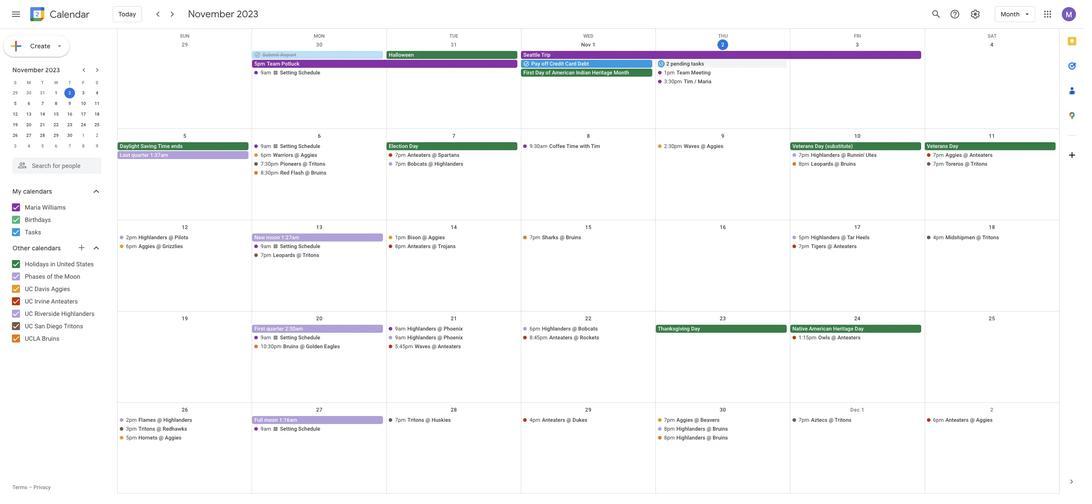 Task type: locate. For each thing, give the bounding box(es) containing it.
0 vertical spatial 25
[[95, 122, 100, 127]]

1 horizontal spatial 31
[[451, 42, 457, 48]]

1 horizontal spatial 4pm
[[933, 235, 944, 241]]

month right settings menu image
[[1001, 10, 1020, 18]]

veterans inside button
[[927, 143, 948, 150]]

1 setting from the top
[[280, 70, 297, 76]]

1 horizontal spatial 3
[[82, 91, 85, 95]]

12 up the 19 "element"
[[13, 112, 18, 117]]

october 29 element
[[10, 88, 21, 99]]

tritons for 7:30pm pioneers @ tritons
[[309, 161, 325, 167]]

first inside button
[[254, 326, 265, 332]]

team for team meeting
[[677, 70, 690, 76]]

5
[[14, 101, 17, 106], [183, 133, 186, 139], [41, 144, 44, 149]]

11 inside grid
[[989, 133, 995, 139]]

25
[[95, 122, 100, 127], [989, 316, 995, 322]]

31 inside row group
[[40, 91, 45, 95]]

of down off
[[546, 70, 551, 76]]

waves for waves @ anteaters
[[415, 344, 430, 350]]

american inside 'button'
[[552, 70, 575, 76]]

13 up 20 element
[[26, 112, 31, 117]]

day right thanksgiving
[[691, 326, 700, 332]]

heritage inside first day of american indian heritage month 'button'
[[592, 70, 613, 76]]

0 vertical spatial 1pm
[[664, 70, 675, 76]]

1 horizontal spatial maria
[[698, 79, 712, 85]]

row group
[[8, 88, 104, 152]]

1 vertical spatial 20
[[316, 316, 323, 322]]

1 vertical spatial 2023
[[45, 66, 60, 74]]

time for saving
[[158, 143, 170, 150]]

bruins inside the other calendars list
[[42, 336, 59, 343]]

tritons for uc san diego tritons
[[64, 323, 83, 330]]

31 down 'tue'
[[451, 42, 457, 48]]

17 inside 17 element
[[81, 112, 86, 117]]

setting schedule down potluck
[[280, 70, 320, 76]]

28 down "21" element
[[40, 133, 45, 138]]

cell containing daylight saving time ends
[[118, 142, 252, 178]]

heritage down pay off credit card debt button
[[592, 70, 613, 76]]

october 31 element
[[37, 88, 48, 99]]

13 up new moon 1:27am button
[[316, 225, 323, 231]]

setting up "6pm warriors @ aggies"
[[280, 143, 297, 150]]

2 horizontal spatial 3
[[856, 42, 859, 48]]

pay off credit card debt
[[531, 61, 589, 67]]

0 vertical spatial tim
[[684, 79, 693, 85]]

1 vertical spatial 14
[[451, 225, 457, 231]]

tab list
[[1060, 29, 1084, 470]]

day for first day of american indian heritage month
[[536, 70, 544, 76]]

18 up 4pm midshipmen @ tritons
[[989, 225, 995, 231]]

today
[[119, 10, 136, 18]]

first down pay
[[524, 70, 534, 76]]

moon inside button
[[264, 418, 278, 424]]

setting schedule up 10:30pm bruins @ golden eagles
[[280, 335, 320, 341]]

7pm for 7pm aztecs @ tritons
[[799, 418, 809, 424]]

2 horizontal spatial 5
[[183, 133, 186, 139]]

submit report
[[262, 52, 296, 58]]

1 vertical spatial 21
[[451, 316, 457, 322]]

6pm inside cell
[[530, 326, 540, 332]]

27 for dec 1
[[316, 407, 323, 414]]

6 for sun
[[318, 133, 321, 139]]

5pm up 7pm tigers @ anteaters
[[799, 235, 809, 241]]

24 inside grid
[[854, 316, 861, 322]]

30 element
[[64, 130, 75, 141]]

20 inside row group
[[26, 122, 31, 127]]

1pm for 1pm bison @ aggies
[[395, 235, 406, 241]]

schedule up "6pm warriors @ aggies"
[[298, 143, 320, 150]]

31
[[451, 42, 457, 48], [40, 91, 45, 95]]

29
[[182, 42, 188, 48], [13, 91, 18, 95], [54, 133, 59, 138], [585, 407, 592, 414]]

uc for uc irvine anteaters
[[25, 298, 33, 305]]

0 vertical spatial november
[[188, 8, 235, 20]]

1 vertical spatial 8
[[587, 133, 590, 139]]

phases
[[25, 273, 45, 281]]

bobcats
[[408, 161, 427, 167], [578, 326, 598, 332]]

7pm for 7pm toreros @ tritons
[[933, 161, 944, 167]]

26 inside row group
[[13, 133, 18, 138]]

0 horizontal spatial quarter
[[131, 152, 149, 158]]

11 inside row group
[[95, 101, 100, 106]]

november 2023
[[188, 8, 258, 20], [12, 66, 60, 74]]

2 vertical spatial 6
[[55, 144, 57, 149]]

11 for sun
[[989, 133, 995, 139]]

december 4 element
[[24, 141, 34, 152]]

7pm toreros @ tritons
[[933, 161, 988, 167]]

day inside 'button'
[[691, 326, 700, 332]]

s right f
[[96, 80, 98, 85]]

6pm for 6pm anteaters @ aggies
[[933, 418, 944, 424]]

1 horizontal spatial veterans
[[927, 143, 948, 150]]

time left with
[[566, 143, 579, 150]]

27 up full moon 1:16am button
[[316, 407, 323, 414]]

6 for november 2023
[[28, 101, 30, 106]]

team down submit
[[267, 61, 280, 67]]

Search for people text field
[[18, 158, 96, 174]]

13 element
[[24, 109, 34, 120]]

5pm for 5pm team potluck
[[254, 61, 265, 67]]

october 30 element
[[24, 88, 34, 99]]

huskies
[[432, 418, 451, 424]]

1 horizontal spatial 1pm
[[664, 70, 675, 76]]

7pm for 7pm bobcats @ highlanders
[[395, 161, 406, 167]]

spartans
[[438, 152, 460, 158]]

setting schedule for 20
[[280, 335, 320, 341]]

29 down 22 element
[[54, 133, 59, 138]]

8 for november 2023
[[55, 101, 57, 106]]

0 vertical spatial 19
[[13, 122, 18, 127]]

potluck
[[282, 61, 300, 67]]

holidays
[[25, 261, 49, 268]]

uc for uc davis aggies
[[25, 286, 33, 293]]

1 vertical spatial 4pm
[[530, 418, 540, 424]]

22 up rockets at the right bottom
[[585, 316, 592, 322]]

of left the
[[47, 273, 53, 281]]

3 schedule from the top
[[298, 244, 320, 250]]

3 for nov 1
[[856, 42, 859, 48]]

cell
[[118, 51, 252, 87], [252, 51, 521, 87], [521, 51, 925, 87], [656, 51, 790, 87], [790, 51, 925, 87], [925, 51, 1059, 87], [118, 142, 252, 178], [252, 142, 387, 178], [387, 142, 521, 178], [790, 142, 925, 178], [925, 142, 1059, 178], [118, 234, 252, 261], [252, 234, 387, 261], [387, 234, 521, 261], [790, 234, 925, 261], [118, 325, 252, 352], [252, 325, 387, 352], [387, 325, 521, 352], [521, 325, 656, 352], [790, 325, 925, 352], [925, 325, 1059, 352], [118, 417, 252, 443], [252, 417, 387, 443], [656, 417, 790, 443]]

cell containing full moon 1:16am
[[252, 417, 387, 443]]

5pm for 5pm highlanders @ tar heels
[[799, 235, 809, 241]]

calendars for other calendars
[[32, 245, 61, 253]]

5 inside grid
[[183, 133, 186, 139]]

22 inside grid
[[585, 316, 592, 322]]

1 horizontal spatial 5
[[41, 144, 44, 149]]

quarter down saving at the left top of the page
[[131, 152, 149, 158]]

2:50am
[[285, 326, 303, 332]]

t
[[41, 80, 44, 85], [68, 80, 71, 85]]

3 setting from the top
[[280, 244, 297, 250]]

21 element
[[37, 120, 48, 130]]

0 horizontal spatial 21
[[40, 122, 45, 127]]

1pm left bison
[[395, 235, 406, 241]]

5 schedule from the top
[[298, 427, 320, 433]]

1 horizontal spatial leopards
[[811, 161, 833, 167]]

1 horizontal spatial november 2023
[[188, 8, 258, 20]]

6pm for 6pm warriors @ aggies
[[261, 152, 271, 158]]

17 down 10 element
[[81, 112, 86, 117]]

5pm
[[254, 61, 265, 67], [799, 235, 809, 241], [126, 435, 137, 442]]

0 vertical spatial 13
[[26, 112, 31, 117]]

12
[[13, 112, 18, 117], [182, 225, 188, 231]]

20 up first quarter 2:50am button
[[316, 316, 323, 322]]

native american heritage day button
[[790, 325, 921, 333]]

2pm for 2pm highlanders @ pilots
[[126, 235, 137, 241]]

4 schedule from the top
[[298, 335, 320, 341]]

debt
[[578, 61, 589, 67]]

golden
[[306, 344, 323, 350]]

setting schedule down 1:16am
[[280, 427, 320, 433]]

tritons
[[309, 161, 325, 167], [971, 161, 988, 167], [983, 235, 999, 241], [303, 253, 319, 259], [64, 323, 83, 330], [408, 418, 424, 424], [835, 418, 852, 424], [138, 427, 155, 433]]

0 vertical spatial moon
[[266, 235, 280, 241]]

of
[[546, 70, 551, 76], [47, 273, 53, 281]]

2 for 2, today element
[[68, 91, 71, 95]]

4 setting schedule from the top
[[280, 335, 320, 341]]

1 vertical spatial november
[[12, 66, 44, 74]]

13 inside row group
[[26, 112, 31, 117]]

6pm highlanders @ bobcats
[[530, 326, 598, 332]]

terms link
[[12, 485, 27, 491]]

1pm
[[664, 70, 675, 76], [395, 235, 406, 241]]

5 down october 29 element
[[14, 101, 17, 106]]

daylight saving time ends button
[[118, 142, 249, 150]]

1 right nov
[[593, 42, 596, 48]]

10:30pm
[[261, 344, 282, 350]]

26 for 1
[[13, 133, 18, 138]]

27 down 20 element
[[26, 133, 31, 138]]

birthdays
[[25, 217, 51, 224]]

uc irvine anteaters
[[25, 298, 78, 305]]

calendars for my calendars
[[23, 188, 52, 196]]

2 vertical spatial 8
[[82, 144, 85, 149]]

november 2023 grid
[[8, 77, 104, 152]]

time inside the daylight saving time ends last quarter 1:37am
[[158, 143, 170, 150]]

settings menu image
[[970, 9, 981, 20]]

5pm hornets @ aggies
[[126, 435, 181, 442]]

6 down october 30 element
[[28, 101, 30, 106]]

main drawer image
[[11, 9, 21, 20]]

schedule up golden
[[298, 335, 320, 341]]

dec 1
[[851, 407, 865, 414]]

0 vertical spatial heritage
[[592, 70, 613, 76]]

sat
[[988, 33, 997, 39]]

6 down "29" element
[[55, 144, 57, 149]]

day inside button
[[950, 143, 959, 150]]

11
[[95, 101, 100, 106], [989, 133, 995, 139]]

4 for 1
[[96, 91, 98, 95]]

11 element
[[92, 99, 102, 109]]

3 down 26 element
[[14, 144, 17, 149]]

cell containing veterans day
[[925, 142, 1059, 178]]

uc for uc san diego tritons
[[25, 323, 33, 330]]

thanksgiving
[[658, 326, 690, 332]]

8 up with
[[587, 133, 590, 139]]

american
[[552, 70, 575, 76], [809, 326, 832, 332]]

0 vertical spatial 20
[[26, 122, 31, 127]]

7pm for 7pm aggies @ anteaters
[[933, 152, 944, 158]]

0 horizontal spatial 5pm
[[126, 435, 137, 442]]

4
[[991, 42, 994, 48], [96, 91, 98, 95], [28, 144, 30, 149]]

2 inside 2 pending tasks button
[[666, 61, 669, 67]]

first
[[524, 70, 534, 76], [254, 326, 265, 332]]

1 horizontal spatial quarter
[[266, 326, 284, 332]]

17 up heels
[[854, 225, 861, 231]]

leopards down 1:27am
[[273, 253, 295, 259]]

10 inside row group
[[81, 101, 86, 106]]

0 vertical spatial 12
[[13, 112, 18, 117]]

2 time from the left
[[566, 143, 579, 150]]

november
[[188, 8, 235, 20], [12, 66, 44, 74]]

f
[[82, 80, 85, 85]]

maria up birthdays
[[25, 204, 41, 211]]

26 down the 19 "element"
[[13, 133, 18, 138]]

2 veterans from the left
[[927, 143, 948, 150]]

3 uc from the top
[[25, 311, 33, 318]]

5pm highlanders @ tar heels
[[799, 235, 870, 241]]

waves right 2:30pm
[[684, 143, 700, 150]]

1 9am highlanders @ phoenix from the top
[[395, 326, 463, 332]]

calendar element
[[28, 5, 90, 25]]

6pm
[[261, 152, 271, 158], [126, 244, 137, 250], [530, 326, 540, 332], [933, 418, 944, 424]]

21 down 14 element
[[40, 122, 45, 127]]

6pm for 6pm highlanders @ bobcats
[[530, 326, 540, 332]]

red
[[280, 170, 290, 176]]

27 inside row group
[[26, 133, 31, 138]]

tim right with
[[591, 143, 600, 150]]

1 vertical spatial american
[[809, 326, 832, 332]]

7
[[41, 101, 44, 106], [452, 133, 456, 139], [68, 144, 71, 149]]

12 element
[[10, 109, 21, 120]]

0 horizontal spatial 19
[[13, 122, 18, 127]]

0 vertical spatial bobcats
[[408, 161, 427, 167]]

1 vertical spatial team
[[677, 70, 690, 76]]

team down 2 pending tasks
[[677, 70, 690, 76]]

0 horizontal spatial american
[[552, 70, 575, 76]]

0 vertical spatial quarter
[[131, 152, 149, 158]]

1 vertical spatial waves
[[415, 344, 430, 350]]

1 vertical spatial tim
[[591, 143, 600, 150]]

7pm
[[395, 152, 406, 158], [799, 152, 809, 158], [933, 152, 944, 158], [395, 161, 406, 167], [933, 161, 944, 167], [530, 235, 540, 241], [799, 244, 809, 250], [261, 253, 271, 259], [395, 418, 406, 424], [664, 418, 675, 424], [799, 418, 809, 424]]

create
[[30, 42, 51, 50]]

24
[[81, 122, 86, 127], [854, 316, 861, 322]]

maria right /
[[698, 79, 712, 85]]

8 down december 1 element
[[82, 144, 85, 149]]

bobcats down the 7pm anteaters @ spartans
[[408, 161, 427, 167]]

0 horizontal spatial maria
[[25, 204, 41, 211]]

1 horizontal spatial 4
[[96, 91, 98, 95]]

1 vertical spatial leopards
[[273, 253, 295, 259]]

1 vertical spatial 4
[[96, 91, 98, 95]]

2pm up 3pm
[[126, 418, 137, 424]]

first for first day of american indian heritage month
[[524, 70, 534, 76]]

november up m at the top left of page
[[12, 66, 44, 74]]

1 veterans from the left
[[793, 143, 814, 150]]

2pm up 6pm aggies @ grizzlies on the left
[[126, 235, 137, 241]]

2 setting from the top
[[280, 143, 297, 150]]

18 down 11 element
[[95, 112, 100, 117]]

0 horizontal spatial 5
[[14, 101, 17, 106]]

grid containing 29
[[117, 29, 1059, 495]]

december 8 element
[[78, 141, 89, 152]]

10 up 17 element
[[81, 101, 86, 106]]

1 vertical spatial 6
[[318, 133, 321, 139]]

0 vertical spatial 16
[[67, 112, 72, 117]]

5 up daylight saving time ends "button"
[[183, 133, 186, 139]]

23 down 16 element
[[67, 122, 72, 127]]

0 vertical spatial 9am highlanders @ phoenix
[[395, 326, 463, 332]]

1 vertical spatial 24
[[854, 316, 861, 322]]

0 vertical spatial first
[[524, 70, 534, 76]]

rockets
[[580, 335, 599, 341]]

2 vertical spatial 5pm
[[126, 435, 137, 442]]

tigers
[[811, 244, 826, 250]]

aggies inside the other calendars list
[[51, 286, 70, 293]]

december 6 element
[[51, 141, 61, 152]]

quarter inside the daylight saving time ends last quarter 1:37am
[[131, 152, 149, 158]]

2 horizontal spatial 6
[[318, 133, 321, 139]]

1 right dec
[[862, 407, 865, 414]]

7 up election day button at the top of the page
[[452, 133, 456, 139]]

0 vertical spatial phoenix
[[444, 326, 463, 332]]

pay
[[531, 61, 540, 67]]

uc left riverside
[[25, 311, 33, 318]]

0 horizontal spatial 1pm
[[395, 235, 406, 241]]

1 horizontal spatial 27
[[316, 407, 323, 414]]

cell containing veterans day (substitute)
[[790, 142, 925, 178]]

3 down fri on the top of page
[[856, 42, 859, 48]]

7 down 30 element
[[68, 144, 71, 149]]

setting schedule down 1:27am
[[280, 244, 320, 250]]

7pm for 7pm highlanders @ runnin' utes
[[799, 152, 809, 158]]

quarter
[[131, 152, 149, 158], [266, 326, 284, 332]]

2 inside the december 2 element
[[96, 133, 98, 138]]

0 vertical spatial 27
[[26, 133, 31, 138]]

schedule for 13
[[298, 244, 320, 250]]

27 element
[[24, 130, 34, 141]]

grid
[[117, 29, 1059, 495]]

anteaters inside the other calendars list
[[51, 298, 78, 305]]

leopards for leopards @ bruins
[[811, 161, 833, 167]]

2 2pm from the top
[[126, 418, 137, 424]]

1 vertical spatial 1pm
[[395, 235, 406, 241]]

day down pay
[[536, 70, 544, 76]]

14 inside row group
[[40, 112, 45, 117]]

other
[[12, 245, 30, 253]]

heels
[[856, 235, 870, 241]]

18 element
[[92, 109, 102, 120]]

veterans
[[793, 143, 814, 150], [927, 143, 948, 150]]

0 horizontal spatial heritage
[[592, 70, 613, 76]]

day right election
[[409, 143, 418, 150]]

1 setting schedule from the top
[[280, 70, 320, 76]]

0 vertical spatial american
[[552, 70, 575, 76]]

10 element
[[78, 99, 89, 109]]

0 horizontal spatial 14
[[40, 112, 45, 117]]

setting down potluck
[[280, 70, 297, 76]]

24 up native american heritage day button
[[854, 316, 861, 322]]

dec
[[851, 407, 860, 414]]

1 horizontal spatial 28
[[451, 407, 457, 414]]

0 horizontal spatial november 2023
[[12, 66, 60, 74]]

5pm for 5pm hornets @ aggies
[[126, 435, 137, 442]]

2 vertical spatial 5
[[41, 144, 44, 149]]

calendars inside "dropdown button"
[[32, 245, 61, 253]]

1 vertical spatial 31
[[40, 91, 45, 95]]

1 vertical spatial 10
[[854, 133, 861, 139]]

2 vertical spatial 4
[[28, 144, 30, 149]]

bobcats up rockets at the right bottom
[[578, 326, 598, 332]]

7 down the october 31 element
[[41, 101, 44, 106]]

7pm leopards @ tritons
[[261, 253, 319, 259]]

highlanders inside the other calendars list
[[61, 311, 94, 318]]

tritons for 4pm midshipmen @ tritons
[[983, 235, 999, 241]]

2 pending tasks
[[666, 61, 704, 67]]

1 down w
[[55, 91, 57, 95]]

setting schedule up "6pm warriors @ aggies"
[[280, 143, 320, 150]]

1:16am
[[279, 418, 297, 424]]

first inside 'button'
[[524, 70, 534, 76]]

0 horizontal spatial 11
[[95, 101, 100, 106]]

2 uc from the top
[[25, 298, 33, 305]]

12 up pilots at left top
[[182, 225, 188, 231]]

4pm for 4pm midshipmen @ tritons
[[933, 235, 944, 241]]

maria williams
[[25, 204, 66, 211]]

schedule down full moon 1:16am button
[[298, 427, 320, 433]]

14 up trojans
[[451, 225, 457, 231]]

1 uc from the top
[[25, 286, 33, 293]]

cell containing submit report
[[252, 51, 521, 87]]

9 up 2:30pm waves @ aggies at the right of the page
[[721, 133, 725, 139]]

0 horizontal spatial 22
[[54, 122, 59, 127]]

2 phoenix from the top
[[444, 335, 463, 341]]

full
[[254, 418, 263, 424]]

moon right new
[[266, 235, 280, 241]]

schedule down submit report button
[[298, 70, 320, 76]]

month inside 'button'
[[614, 70, 629, 76]]

1 horizontal spatial first
[[524, 70, 534, 76]]

0 vertical spatial maria
[[698, 79, 712, 85]]

moon inside button
[[266, 235, 280, 241]]

1 vertical spatial phoenix
[[444, 335, 463, 341]]

1 horizontal spatial 11
[[989, 133, 995, 139]]

4 down "27" element on the top left of page
[[28, 144, 30, 149]]

0 horizontal spatial 2023
[[45, 66, 60, 74]]

0 vertical spatial 17
[[81, 112, 86, 117]]

row group containing 29
[[8, 88, 104, 152]]

0 horizontal spatial 18
[[95, 112, 100, 117]]

2 8pm highlanders @ bruins from the top
[[664, 435, 728, 442]]

29 element
[[51, 130, 61, 141]]

1pm for 1pm team meeting
[[664, 70, 675, 76]]

1 vertical spatial 13
[[316, 225, 323, 231]]

1 2pm from the top
[[126, 235, 137, 241]]

7 inside december 7 element
[[68, 144, 71, 149]]

6 up 7:30pm pioneers @ tritons
[[318, 133, 321, 139]]

9 for november 2023
[[68, 101, 71, 106]]

3 setting schedule from the top
[[280, 244, 320, 250]]

row containing 3
[[8, 141, 104, 152]]

december 2 element
[[92, 130, 102, 141]]

1 horizontal spatial 15
[[585, 225, 592, 231]]

runnin'
[[847, 152, 865, 158]]

heritage up 1:15pm owls @ anteaters
[[833, 326, 854, 332]]

first for first quarter 2:50am
[[254, 326, 265, 332]]

highlanders
[[811, 152, 840, 158], [435, 161, 463, 167], [138, 235, 167, 241], [811, 235, 840, 241], [61, 311, 94, 318], [407, 326, 436, 332], [542, 326, 571, 332], [407, 335, 436, 341], [163, 418, 192, 424], [677, 427, 705, 433], [677, 435, 705, 442]]

1 horizontal spatial team
[[677, 70, 690, 76]]

time up 1:37am
[[158, 143, 170, 150]]

1 s from the left
[[14, 80, 17, 85]]

2 s from the left
[[96, 80, 98, 85]]

0 vertical spatial 8
[[55, 101, 57, 106]]

of inside the other calendars list
[[47, 273, 53, 281]]

team for team potluck
[[267, 61, 280, 67]]

2, today element
[[64, 88, 75, 99]]

coffee
[[549, 143, 565, 150]]

4 up 11 element
[[96, 91, 98, 95]]

heritage inside native american heritage day button
[[833, 326, 854, 332]]

5pm down submit
[[254, 61, 265, 67]]

day for election day
[[409, 143, 418, 150]]

5 setting schedule from the top
[[280, 427, 320, 433]]

0 horizontal spatial 13
[[26, 112, 31, 117]]

1 time from the left
[[158, 143, 170, 150]]

pilots
[[175, 235, 188, 241]]

moon right full
[[264, 418, 278, 424]]

1 horizontal spatial 26
[[182, 407, 188, 414]]

waves right 5:45pm
[[415, 344, 430, 350]]

14 up "21" element
[[40, 112, 45, 117]]

7pm for 7pm anteaters @ spartans
[[395, 152, 406, 158]]

2:30pm
[[664, 143, 682, 150]]

row containing s
[[8, 77, 104, 88]]

15
[[54, 112, 59, 117], [585, 225, 592, 231]]

6 inside 'december 6' element
[[55, 144, 57, 149]]

halloween button
[[387, 51, 518, 59]]

3:30pm
[[664, 79, 682, 85]]

1 horizontal spatial bobcats
[[578, 326, 598, 332]]

10 up the veterans day (substitute) button at top right
[[854, 133, 861, 139]]

report
[[281, 52, 296, 58]]

21 inside row group
[[40, 122, 45, 127]]

1 horizontal spatial time
[[566, 143, 579, 150]]

uc davis aggies
[[25, 286, 70, 293]]

0 horizontal spatial first
[[254, 326, 265, 332]]

schedule for 27
[[298, 427, 320, 433]]

veterans inside button
[[793, 143, 814, 150]]

0 vertical spatial 14
[[40, 112, 45, 117]]

9
[[68, 101, 71, 106], [721, 133, 725, 139], [96, 144, 98, 149]]

tim left /
[[684, 79, 693, 85]]

thanksgiving day
[[658, 326, 700, 332]]

cell containing 7pm
[[656, 417, 790, 443]]

1 horizontal spatial 7
[[68, 144, 71, 149]]

saving
[[141, 143, 157, 150]]

tritons inside the other calendars list
[[64, 323, 83, 330]]

moon for full
[[264, 418, 278, 424]]

2 inside 2, today element
[[68, 91, 71, 95]]

schedule down new moon 1:27am button
[[298, 244, 320, 250]]

0 horizontal spatial 28
[[40, 133, 45, 138]]

4 setting from the top
[[280, 335, 297, 341]]

tim inside cell
[[684, 79, 693, 85]]

american inside button
[[809, 326, 832, 332]]

None search field
[[0, 154, 110, 174]]

0 vertical spatial 22
[[54, 122, 59, 127]]

5 setting from the top
[[280, 427, 297, 433]]

thu
[[718, 33, 728, 39]]

1 horizontal spatial waves
[[684, 143, 700, 150]]

setting down 1:16am
[[280, 427, 297, 433]]

0 vertical spatial 2023
[[237, 8, 258, 20]]

7pm for 7pm tigers @ anteaters
[[799, 244, 809, 250]]

calendars inside dropdown button
[[23, 188, 52, 196]]

tritons down 7pm aggies @ anteaters
[[971, 161, 988, 167]]

0 vertical spatial 26
[[13, 133, 18, 138]]

11 up 'veterans day' button
[[989, 133, 995, 139]]

1pm up 3:30pm
[[664, 70, 675, 76]]

4pm
[[933, 235, 944, 241], [530, 418, 540, 424]]

tritons up 8:30pm red flash @ bruins
[[309, 161, 325, 167]]

18
[[95, 112, 100, 117], [989, 225, 995, 231]]

day inside 'button'
[[536, 70, 544, 76]]

states
[[76, 261, 94, 268]]

1 vertical spatial moon
[[264, 418, 278, 424]]

0 vertical spatial 23
[[67, 122, 72, 127]]

8pm
[[799, 161, 809, 167], [395, 244, 406, 250], [664, 427, 675, 433], [664, 435, 675, 442]]

1 vertical spatial 7
[[452, 133, 456, 139]]

1 horizontal spatial 17
[[854, 225, 861, 231]]

t up the october 31 element
[[41, 80, 44, 85]]

setting schedule
[[280, 70, 320, 76], [280, 143, 320, 150], [280, 244, 320, 250], [280, 335, 320, 341], [280, 427, 320, 433]]

9 down the december 2 element
[[96, 144, 98, 149]]

16
[[67, 112, 72, 117], [720, 225, 726, 231]]

2 for the december 2 element
[[96, 133, 98, 138]]

veterans up toreros
[[927, 143, 948, 150]]

tritons down uc riverside highlanders at the bottom left of the page
[[64, 323, 83, 330]]

row
[[118, 29, 1059, 39], [118, 38, 1059, 129], [8, 77, 104, 88], [8, 88, 104, 99], [8, 99, 104, 109], [8, 109, 104, 120], [8, 120, 104, 130], [118, 129, 1059, 221], [8, 130, 104, 141], [8, 141, 104, 152], [118, 221, 1059, 312], [118, 312, 1059, 403], [118, 403, 1059, 495]]

9:30am coffee time with tim
[[530, 143, 600, 150]]

26 up redhawks
[[182, 407, 188, 414]]

7pm tritons @ huskies
[[395, 418, 451, 424]]

28 inside 28 element
[[40, 133, 45, 138]]

9 down 2, today element
[[68, 101, 71, 106]]

2 cell
[[63, 88, 77, 99]]

day for veterans day (substitute)
[[815, 143, 824, 150]]

4 uc from the top
[[25, 323, 33, 330]]

setting for 20
[[280, 335, 297, 341]]

22 element
[[51, 120, 61, 130]]

warriors
[[273, 152, 293, 158]]

2pm for 2pm flames @ highlanders
[[126, 418, 137, 424]]



Task type: describe. For each thing, give the bounding box(es) containing it.
election day button
[[387, 142, 518, 150]]

moon for new
[[266, 235, 280, 241]]

(substitute)
[[825, 143, 853, 150]]

1 horizontal spatial 2023
[[237, 8, 258, 20]]

trip
[[541, 52, 551, 58]]

0 horizontal spatial tim
[[591, 143, 600, 150]]

1pm bison @ aggies
[[395, 235, 445, 241]]

cell containing first quarter 2:50am
[[252, 325, 387, 352]]

1 horizontal spatial 21
[[451, 316, 457, 322]]

veterans day button
[[925, 142, 1056, 150]]

setting for 27
[[280, 427, 297, 433]]

26 element
[[10, 130, 21, 141]]

1 horizontal spatial 20
[[316, 316, 323, 322]]

2 pending tasks button
[[656, 60, 787, 68]]

9:30am
[[530, 143, 548, 150]]

28 for dec 1
[[451, 407, 457, 414]]

diego
[[46, 323, 62, 330]]

8:30pm red flash @ bruins
[[261, 170, 326, 176]]

–
[[29, 485, 32, 491]]

4pm midshipmen @ tritons
[[933, 235, 999, 241]]

7 for sun
[[452, 133, 456, 139]]

2 for 2 pending tasks
[[666, 61, 669, 67]]

12 inside row group
[[13, 112, 18, 117]]

1 vertical spatial 25
[[989, 316, 995, 322]]

beavers
[[701, 418, 720, 424]]

sun
[[180, 33, 189, 39]]

1 vertical spatial bobcats
[[578, 326, 598, 332]]

1 horizontal spatial 8
[[82, 144, 85, 149]]

10 for november 2023
[[81, 101, 86, 106]]

9 for sun
[[721, 133, 725, 139]]

8:45pm anteaters @ rockets
[[530, 335, 599, 341]]

thanksgiving day button
[[656, 325, 787, 333]]

1 horizontal spatial 14
[[451, 225, 457, 231]]

6pm aggies @ grizzlies
[[126, 244, 183, 250]]

cell containing seattle trip
[[521, 51, 925, 87]]

card
[[565, 61, 577, 67]]

calendar heading
[[48, 8, 90, 21]]

davis
[[34, 286, 50, 293]]

terms – privacy
[[12, 485, 51, 491]]

0 horizontal spatial 4
[[28, 144, 30, 149]]

tasks
[[691, 61, 704, 67]]

m
[[27, 80, 31, 85]]

december 7 element
[[64, 141, 75, 152]]

31 for 1
[[40, 91, 45, 95]]

25 element
[[92, 120, 102, 130]]

in
[[50, 261, 55, 268]]

7pm bobcats @ highlanders
[[395, 161, 463, 167]]

united
[[57, 261, 75, 268]]

cell containing 5pm
[[790, 234, 925, 261]]

29 left october 30 element
[[13, 91, 18, 95]]

setting schedule for 13
[[280, 244, 320, 250]]

4 for nov 1
[[991, 42, 994, 48]]

new
[[254, 235, 265, 241]]

the
[[54, 273, 63, 281]]

cell containing 2 pending tasks
[[656, 51, 790, 87]]

quarter inside button
[[266, 326, 284, 332]]

5:45pm waves @ anteaters
[[395, 344, 461, 350]]

1 schedule from the top
[[298, 70, 320, 76]]

cell containing 1pm
[[387, 234, 521, 261]]

leopards for leopards @ tritons
[[273, 253, 295, 259]]

grizzlies
[[162, 244, 183, 250]]

18 inside row group
[[95, 112, 100, 117]]

first quarter 2:50am
[[254, 326, 303, 332]]

1 8pm highlanders @ bruins from the top
[[664, 427, 728, 433]]

22 inside row group
[[54, 122, 59, 127]]

2 9am highlanders @ phoenix from the top
[[395, 335, 463, 341]]

full moon 1:16am
[[254, 418, 297, 424]]

8 for sun
[[587, 133, 590, 139]]

tritons for 7pm aztecs @ tritons
[[835, 418, 852, 424]]

25 inside row group
[[95, 122, 100, 127]]

cell containing 6pm
[[521, 325, 656, 352]]

19 element
[[10, 120, 21, 130]]

veterans day
[[927, 143, 959, 150]]

1 horizontal spatial 23
[[720, 316, 726, 322]]

tritons left huskies
[[408, 418, 424, 424]]

19 inside "element"
[[13, 122, 18, 127]]

23 element
[[64, 120, 75, 130]]

1 phoenix from the top
[[444, 326, 463, 332]]

terms
[[12, 485, 27, 491]]

other calendars list
[[2, 257, 110, 346]]

maria inside my calendars list
[[25, 204, 41, 211]]

veterans day (substitute)
[[793, 143, 853, 150]]

1:27am
[[281, 235, 299, 241]]

7pm for 7pm aggies @ beavers
[[664, 418, 675, 424]]

seattle
[[524, 52, 540, 58]]

time for coffee
[[566, 143, 579, 150]]

waves for waves @ aggies
[[684, 143, 700, 150]]

15 element
[[51, 109, 61, 120]]

my
[[12, 188, 21, 196]]

4pm for 4pm anteaters @ dukes
[[530, 418, 540, 424]]

1 vertical spatial 17
[[854, 225, 861, 231]]

eagles
[[324, 344, 340, 350]]

29 down sun
[[182, 42, 188, 48]]

election day
[[389, 143, 418, 150]]

halloween
[[389, 52, 414, 58]]

15 inside row group
[[54, 112, 59, 117]]

add other calendars image
[[77, 244, 86, 253]]

7pm for 7pm tritons @ huskies
[[395, 418, 406, 424]]

0 horizontal spatial november
[[12, 66, 44, 74]]

maria inside cell
[[698, 79, 712, 85]]

december 1 element
[[78, 130, 89, 141]]

month inside popup button
[[1001, 10, 1020, 18]]

1:15pm owls @ anteaters
[[799, 335, 861, 341]]

8:45pm
[[530, 335, 548, 341]]

2 t from the left
[[68, 80, 71, 85]]

24 element
[[78, 120, 89, 130]]

20 element
[[24, 120, 34, 130]]

28 for 1
[[40, 133, 45, 138]]

17 element
[[78, 109, 89, 120]]

my calendars list
[[2, 201, 110, 240]]

trojans
[[438, 244, 456, 250]]

aztecs
[[811, 418, 828, 424]]

uc san diego tritons
[[25, 323, 83, 330]]

1pm team meeting
[[664, 70, 711, 76]]

new moon 1:27am button
[[252, 234, 383, 242]]

setting for 13
[[280, 244, 297, 250]]

8:30pm
[[261, 170, 279, 176]]

1 horizontal spatial 16
[[720, 225, 726, 231]]

december 5 element
[[37, 141, 48, 152]]

cell containing new moon 1:27am
[[252, 234, 387, 261]]

day up 1:15pm owls @ anteaters
[[855, 326, 864, 332]]

uc for uc riverside highlanders
[[25, 311, 33, 318]]

calendar
[[50, 8, 90, 21]]

day for thanksgiving day
[[691, 326, 700, 332]]

3pm
[[126, 427, 137, 433]]

tue
[[449, 33, 458, 39]]

pending
[[671, 61, 690, 67]]

create button
[[4, 36, 69, 57]]

toreros
[[946, 161, 964, 167]]

16 inside row group
[[67, 112, 72, 117]]

off
[[542, 61, 548, 67]]

3 for 1
[[82, 91, 85, 95]]

0 horizontal spatial bobcats
[[408, 161, 427, 167]]

7pm sharks @ bruins
[[530, 235, 581, 241]]

tar
[[847, 235, 855, 241]]

phases of the moon
[[25, 273, 80, 281]]

nov
[[581, 42, 591, 48]]

31 for nov 1
[[451, 42, 457, 48]]

10 for sun
[[854, 133, 861, 139]]

of inside first day of american indian heritage month 'button'
[[546, 70, 551, 76]]

7pm aztecs @ tritons
[[799, 418, 852, 424]]

native american heritage day
[[793, 326, 864, 332]]

7pm for 7pm sharks @ bruins
[[530, 235, 540, 241]]

1 horizontal spatial 12
[[182, 225, 188, 231]]

mon
[[314, 33, 325, 39]]

setting schedule for 27
[[280, 427, 320, 433]]

election
[[389, 143, 408, 150]]

27 for 1
[[26, 133, 31, 138]]

29 up the dukes
[[585, 407, 592, 414]]

5 inside december 5 element
[[41, 144, 44, 149]]

uc riverside highlanders
[[25, 311, 94, 318]]

1 vertical spatial 18
[[989, 225, 995, 231]]

0 horizontal spatial 3
[[14, 144, 17, 149]]

december 9 element
[[92, 141, 102, 152]]

7pm for 7pm leopards @ tritons
[[261, 253, 271, 259]]

7pm anteaters @ spartans
[[395, 152, 460, 158]]

cell containing native american heritage day
[[790, 325, 925, 352]]

day for veterans day
[[950, 143, 959, 150]]

5 for november 2023
[[14, 101, 17, 106]]

10:30pm bruins @ golden eagles
[[261, 344, 340, 350]]

11 for november 2023
[[95, 101, 100, 106]]

native
[[793, 326, 808, 332]]

flames
[[138, 418, 156, 424]]

14 element
[[37, 109, 48, 120]]

1 vertical spatial 19
[[182, 316, 188, 322]]

tritons for 7pm leopards @ tritons
[[303, 253, 319, 259]]

1 t from the left
[[41, 80, 44, 85]]

5 for sun
[[183, 133, 186, 139]]

6pm for 6pm aggies @ grizzlies
[[126, 244, 137, 250]]

1:37am
[[150, 152, 168, 158]]

cell containing election day
[[387, 142, 521, 178]]

privacy link
[[34, 485, 51, 491]]

veterans for 7pm highlanders @ runnin' utes
[[793, 143, 814, 150]]

row containing sun
[[118, 29, 1059, 39]]

utes
[[866, 152, 877, 158]]

tritons down flames
[[138, 427, 155, 433]]

1 down 24 element
[[82, 133, 85, 138]]

3pm tritons @ redhawks
[[126, 427, 187, 433]]

veterans for 7pm aggies @ anteaters
[[927, 143, 948, 150]]

7pm aggies @ anteaters
[[933, 152, 993, 158]]

tritons for 7pm toreros @ tritons
[[971, 161, 988, 167]]

privacy
[[34, 485, 51, 491]]

24 inside row group
[[81, 122, 86, 127]]

26 for dec 1
[[182, 407, 188, 414]]

7 for november 2023
[[41, 101, 44, 106]]

7:30pm pioneers @ tritons
[[261, 161, 325, 167]]

pay off credit card debt button
[[521, 60, 652, 68]]

indian
[[576, 70, 591, 76]]

sharks
[[542, 235, 559, 241]]

1:15pm
[[799, 335, 817, 341]]

bison
[[408, 235, 421, 241]]

2 vertical spatial 9
[[96, 144, 98, 149]]

2 schedule from the top
[[298, 143, 320, 150]]

december 3 element
[[10, 141, 21, 152]]

8pm anteaters @ trojans
[[395, 244, 456, 250]]

submit report button
[[252, 51, 383, 59]]

16 element
[[64, 109, 75, 120]]

schedule for 20
[[298, 335, 320, 341]]

2 setting schedule from the top
[[280, 143, 320, 150]]

23 inside row group
[[67, 122, 72, 127]]

28 element
[[37, 130, 48, 141]]



Task type: vqa. For each thing, say whether or not it's contained in the screenshot.
the 'February 28' element on the top of page
no



